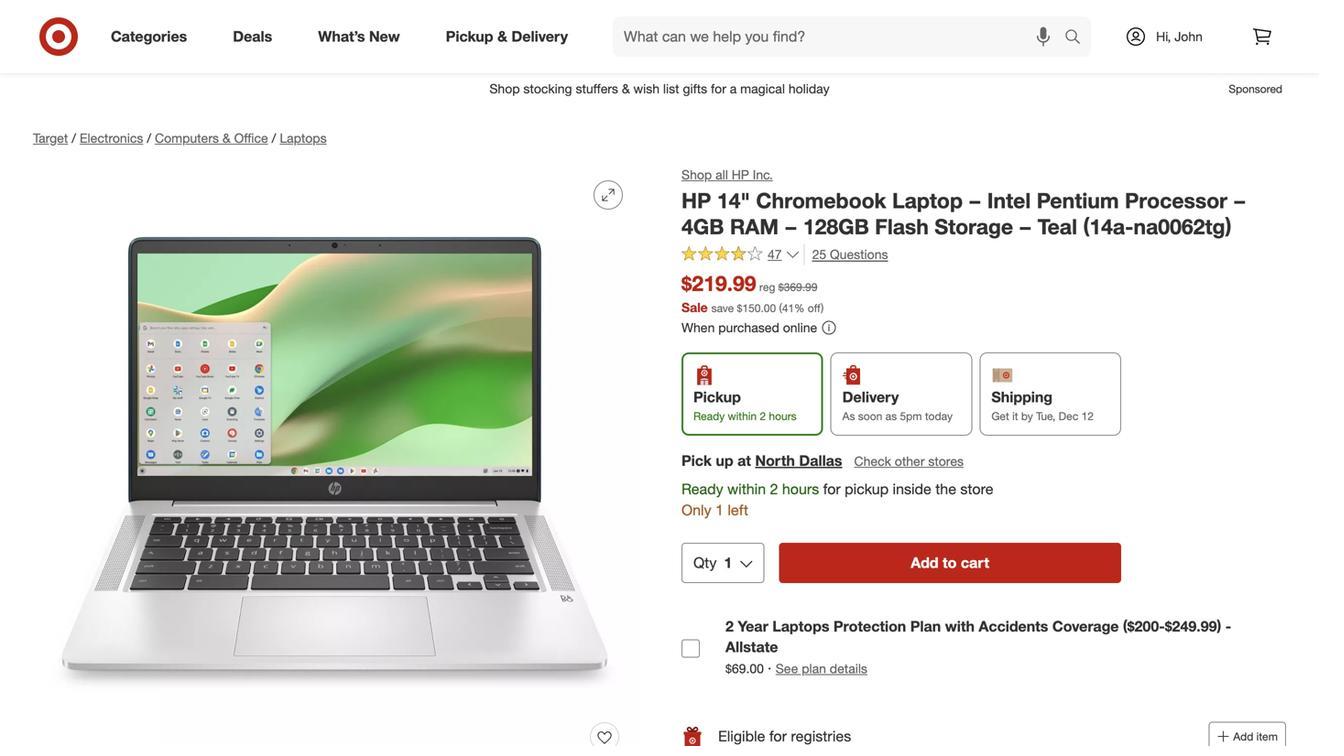 Task type: locate. For each thing, give the bounding box(es) containing it.
/ right 'target'
[[72, 130, 76, 146]]

0 vertical spatial hours
[[769, 410, 797, 423]]

2 up pick up at north dallas
[[760, 410, 766, 423]]

hours down north dallas button at the right of the page
[[782, 481, 819, 499]]

off
[[808, 302, 821, 315]]

for right eligible
[[770, 728, 787, 746]]

0 vertical spatial &
[[498, 28, 508, 45]]

hp right the all
[[732, 167, 749, 183]]

2 inside pickup ready within 2 hours
[[760, 410, 766, 423]]

($200-
[[1123, 618, 1165, 636]]

0 horizontal spatial 2
[[726, 618, 734, 636]]

north dallas button
[[755, 451, 843, 472]]

ready within 2 hours for pickup inside the store only 1 left
[[682, 481, 994, 520]]

1
[[716, 502, 724, 520], [724, 554, 732, 572]]

ram
[[730, 214, 779, 240]]

registries
[[791, 728, 851, 746]]

pick up at north dallas
[[682, 452, 843, 470]]

None checkbox
[[682, 640, 700, 659]]

0 horizontal spatial add
[[911, 554, 939, 572]]

)
[[821, 302, 824, 315]]

delivery inside delivery as soon as 5pm today
[[843, 389, 899, 406]]

0 vertical spatial ready
[[694, 410, 725, 423]]

1 vertical spatial for
[[770, 728, 787, 746]]

0 horizontal spatial /
[[72, 130, 76, 146]]

0 vertical spatial for
[[823, 481, 841, 499]]

0 horizontal spatial 1
[[716, 502, 724, 520]]

/
[[72, 130, 76, 146], [147, 130, 151, 146], [272, 130, 276, 146]]

check other stores
[[854, 454, 964, 470]]

pickup & delivery link
[[430, 16, 591, 57]]

$249.99)
[[1165, 618, 1222, 636]]

pickup inside pickup ready within 2 hours
[[694, 389, 741, 406]]

1 horizontal spatial delivery
[[843, 389, 899, 406]]

electronics
[[80, 130, 143, 146]]

2 vertical spatial 2
[[726, 618, 734, 636]]

delivery
[[512, 28, 568, 45], [843, 389, 899, 406]]

– right the processor
[[1234, 188, 1247, 213]]

left
[[728, 502, 749, 520]]

teal
[[1038, 214, 1078, 240]]

add for add to cart
[[911, 554, 939, 572]]

store
[[961, 481, 994, 499]]

electronics link
[[80, 130, 143, 146]]

1 horizontal spatial hp
[[732, 167, 749, 183]]

0 vertical spatial 1
[[716, 502, 724, 520]]

within inside ready within 2 hours for pickup inside the store only 1 left
[[728, 481, 766, 499]]

0 vertical spatial add
[[911, 554, 939, 572]]

add to cart
[[911, 554, 990, 572]]

year
[[738, 618, 769, 636]]

ready up the only
[[682, 481, 724, 499]]

intel
[[988, 188, 1031, 213]]

1 within from the top
[[728, 410, 757, 423]]

ready inside ready within 2 hours for pickup inside the store only 1 left
[[682, 481, 724, 499]]

when purchased online
[[682, 320, 818, 336]]

for
[[823, 481, 841, 499], [770, 728, 787, 746]]

2 year laptops protection plan with accidents coverage ($200-$249.99) - allstate $69.00 · see plan details
[[726, 618, 1232, 678]]

1 horizontal spatial &
[[498, 28, 508, 45]]

save
[[712, 302, 734, 315]]

add item
[[1234, 730, 1278, 744]]

1 horizontal spatial 1
[[724, 554, 732, 572]]

today
[[925, 410, 953, 423]]

what's new
[[318, 28, 400, 45]]

hp
[[732, 167, 749, 183], [682, 188, 711, 213]]

2 down north
[[770, 481, 778, 499]]

0 horizontal spatial delivery
[[512, 28, 568, 45]]

1 horizontal spatial for
[[823, 481, 841, 499]]

hi, john
[[1157, 28, 1203, 44]]

4gb
[[682, 214, 724, 240]]

hours up north
[[769, 410, 797, 423]]

1 vertical spatial hours
[[782, 481, 819, 499]]

pentium
[[1037, 188, 1119, 213]]

processor
[[1125, 188, 1228, 213]]

2 inside ready within 2 hours for pickup inside the store only 1 left
[[770, 481, 778, 499]]

1 vertical spatial 1
[[724, 554, 732, 572]]

pickup for &
[[446, 28, 494, 45]]

allstate
[[726, 639, 778, 657]]

1 inside ready within 2 hours for pickup inside the store only 1 left
[[716, 502, 724, 520]]

2 horizontal spatial /
[[272, 130, 276, 146]]

within up at
[[728, 410, 757, 423]]

0 vertical spatial laptops
[[280, 130, 327, 146]]

0 vertical spatial delivery
[[512, 28, 568, 45]]

laptops right office
[[280, 130, 327, 146]]

/ right office
[[272, 130, 276, 146]]

–
[[969, 188, 982, 213], [1234, 188, 1247, 213], [785, 214, 798, 240], [1019, 214, 1032, 240]]

1 vertical spatial within
[[728, 481, 766, 499]]

0 horizontal spatial hp
[[682, 188, 711, 213]]

0 vertical spatial pickup
[[446, 28, 494, 45]]

within up left at the right of page
[[728, 481, 766, 499]]

add left item
[[1234, 730, 1254, 744]]

hp 14&#34; chromebook laptop &#8211; intel pentium processor &#8211; 4gb ram &#8211; 128gb flash storage &#8211; teal (14a-na0062tg), 1 of 16 image
[[33, 166, 638, 747]]

pickup up up
[[694, 389, 741, 406]]

office
[[234, 130, 268, 146]]

0 horizontal spatial pickup
[[446, 28, 494, 45]]

/ right electronics link
[[147, 130, 151, 146]]

pick
[[682, 452, 712, 470]]

2 left year
[[726, 618, 734, 636]]

other
[[895, 454, 925, 470]]

2 horizontal spatial 2
[[770, 481, 778, 499]]

2 inside '2 year laptops protection plan with accidents coverage ($200-$249.99) - allstate $69.00 · see plan details'
[[726, 618, 734, 636]]

1 right qty
[[724, 554, 732, 572]]

computers & office link
[[155, 130, 268, 146]]

soon
[[858, 410, 883, 423]]

shop all hp inc. hp 14" chromebook laptop – intel pentium processor – 4gb ram – 128gb flash storage – teal (14a-na0062tg)
[[682, 167, 1247, 240]]

1 vertical spatial 2
[[770, 481, 778, 499]]

1 vertical spatial add
[[1234, 730, 1254, 744]]

0 vertical spatial within
[[728, 410, 757, 423]]

hours inside ready within 2 hours for pickup inside the store only 1 left
[[782, 481, 819, 499]]

%
[[795, 302, 805, 315]]

hp down shop at the top
[[682, 188, 711, 213]]

plan
[[802, 661, 826, 677]]

with
[[945, 618, 975, 636]]

pickup right new
[[446, 28, 494, 45]]

pickup inside 'link'
[[446, 28, 494, 45]]

1 left left at the right of page
[[716, 502, 724, 520]]

2 within from the top
[[728, 481, 766, 499]]

0 horizontal spatial for
[[770, 728, 787, 746]]

pickup & delivery
[[446, 28, 568, 45]]

for down dallas
[[823, 481, 841, 499]]

ready
[[694, 410, 725, 423], [682, 481, 724, 499]]

1 vertical spatial pickup
[[694, 389, 741, 406]]

$219.99 reg $369.99 sale save $ 150.00 ( 41 % off )
[[682, 271, 824, 316]]

0 vertical spatial hp
[[732, 167, 749, 183]]

$
[[737, 302, 743, 315]]

laptop
[[893, 188, 963, 213]]

add to cart button
[[779, 543, 1122, 584]]

laptops up plan at the right
[[773, 618, 830, 636]]

deals
[[233, 28, 272, 45]]

1 horizontal spatial pickup
[[694, 389, 741, 406]]

& inside 'link'
[[498, 28, 508, 45]]

2 / from the left
[[147, 130, 151, 146]]

1 vertical spatial laptops
[[773, 618, 830, 636]]

up
[[716, 452, 734, 470]]

&
[[498, 28, 508, 45], [223, 130, 231, 146]]

5pm
[[900, 410, 922, 423]]

item
[[1257, 730, 1278, 744]]

laptops
[[280, 130, 327, 146], [773, 618, 830, 636]]

inc.
[[753, 167, 773, 183]]

1 horizontal spatial laptops
[[773, 618, 830, 636]]

target
[[33, 130, 68, 146]]

1 horizontal spatial /
[[147, 130, 151, 146]]

(
[[779, 302, 782, 315]]

0 vertical spatial 2
[[760, 410, 766, 423]]

ready up pick
[[694, 410, 725, 423]]

add
[[911, 554, 939, 572], [1234, 730, 1254, 744]]

1 horizontal spatial add
[[1234, 730, 1254, 744]]

add left to
[[911, 554, 939, 572]]

1 vertical spatial ready
[[682, 481, 724, 499]]

1 horizontal spatial 2
[[760, 410, 766, 423]]

0 horizontal spatial &
[[223, 130, 231, 146]]

1 vertical spatial delivery
[[843, 389, 899, 406]]

reg
[[760, 280, 776, 294]]



Task type: describe. For each thing, give the bounding box(es) containing it.
hours inside pickup ready within 2 hours
[[769, 410, 797, 423]]

pickup ready within 2 hours
[[694, 389, 797, 423]]

128gb
[[803, 214, 869, 240]]

john
[[1175, 28, 1203, 44]]

delivery as soon as 5pm today
[[843, 389, 953, 423]]

$219.99
[[682, 271, 757, 296]]

150.00
[[743, 302, 776, 315]]

deals link
[[217, 16, 295, 57]]

all
[[716, 167, 728, 183]]

eligible for registries
[[718, 728, 851, 746]]

dec
[[1059, 410, 1079, 423]]

3 / from the left
[[272, 130, 276, 146]]

14"
[[717, 188, 750, 213]]

see
[[776, 661, 798, 677]]

delivery inside pickup & delivery 'link'
[[512, 28, 568, 45]]

within inside pickup ready within 2 hours
[[728, 410, 757, 423]]

cart
[[961, 554, 990, 572]]

0 horizontal spatial laptops
[[280, 130, 327, 146]]

to
[[943, 554, 957, 572]]

(14a-
[[1084, 214, 1134, 240]]

laptops inside '2 year laptops protection plan with accidents coverage ($200-$249.99) - allstate $69.00 · see plan details'
[[773, 618, 830, 636]]

purchased
[[719, 320, 780, 336]]

-
[[1226, 618, 1232, 636]]

$369.99
[[779, 280, 818, 294]]

chromebook
[[756, 188, 887, 213]]

pickup
[[845, 481, 889, 499]]

coverage
[[1053, 618, 1119, 636]]

see plan details button
[[776, 660, 868, 679]]

shipping get it by tue, dec 12
[[992, 389, 1094, 423]]

it
[[1013, 410, 1019, 423]]

41
[[782, 302, 795, 315]]

stores
[[929, 454, 964, 470]]

storage
[[935, 214, 1014, 240]]

$69.00
[[726, 661, 764, 677]]

advertisement region
[[18, 67, 1301, 111]]

laptops link
[[280, 130, 327, 146]]

qty
[[694, 554, 717, 572]]

25
[[812, 246, 827, 263]]

as
[[886, 410, 897, 423]]

check
[[854, 454, 892, 470]]

get
[[992, 410, 1010, 423]]

25 questions
[[812, 246, 888, 263]]

– right ram
[[785, 214, 798, 240]]

the
[[936, 481, 957, 499]]

protection
[[834, 618, 906, 636]]

only
[[682, 502, 712, 520]]

categories
[[111, 28, 187, 45]]

north
[[755, 452, 795, 470]]

qty 1
[[694, 554, 732, 572]]

questions
[[830, 246, 888, 263]]

for inside ready within 2 hours for pickup inside the store only 1 left
[[823, 481, 841, 499]]

dallas
[[799, 452, 843, 470]]

1 / from the left
[[72, 130, 76, 146]]

when
[[682, 320, 715, 336]]

at
[[738, 452, 751, 470]]

add for add item
[[1234, 730, 1254, 744]]

inside
[[893, 481, 932, 499]]

accidents
[[979, 618, 1049, 636]]

What can we help you find? suggestions appear below search field
[[613, 16, 1069, 57]]

search button
[[1057, 16, 1101, 60]]

new
[[369, 28, 400, 45]]

categories link
[[95, 16, 210, 57]]

what's
[[318, 28, 365, 45]]

plan
[[911, 618, 941, 636]]

1 vertical spatial hp
[[682, 188, 711, 213]]

ready inside pickup ready within 2 hours
[[694, 410, 725, 423]]

shipping
[[992, 389, 1053, 406]]

– up the storage
[[969, 188, 982, 213]]

what's new link
[[303, 16, 423, 57]]

25 questions link
[[804, 244, 888, 265]]

– down 'intel'
[[1019, 214, 1032, 240]]

by
[[1022, 410, 1033, 423]]

sale
[[682, 300, 708, 316]]

search
[[1057, 29, 1101, 47]]

eligible
[[718, 728, 766, 746]]

na0062tg)
[[1134, 214, 1232, 240]]

1 vertical spatial &
[[223, 130, 231, 146]]

47
[[768, 246, 782, 262]]

target link
[[33, 130, 68, 146]]

47 link
[[682, 244, 800, 267]]

computers
[[155, 130, 219, 146]]

hi,
[[1157, 28, 1171, 44]]

target / electronics / computers & office / laptops
[[33, 130, 327, 146]]

as
[[843, 410, 855, 423]]

pickup for ready
[[694, 389, 741, 406]]



Task type: vqa. For each thing, say whether or not it's contained in the screenshot.
TARGET / ELECTRONICS / COMPUTERS & OFFICE / LAPTOPS
yes



